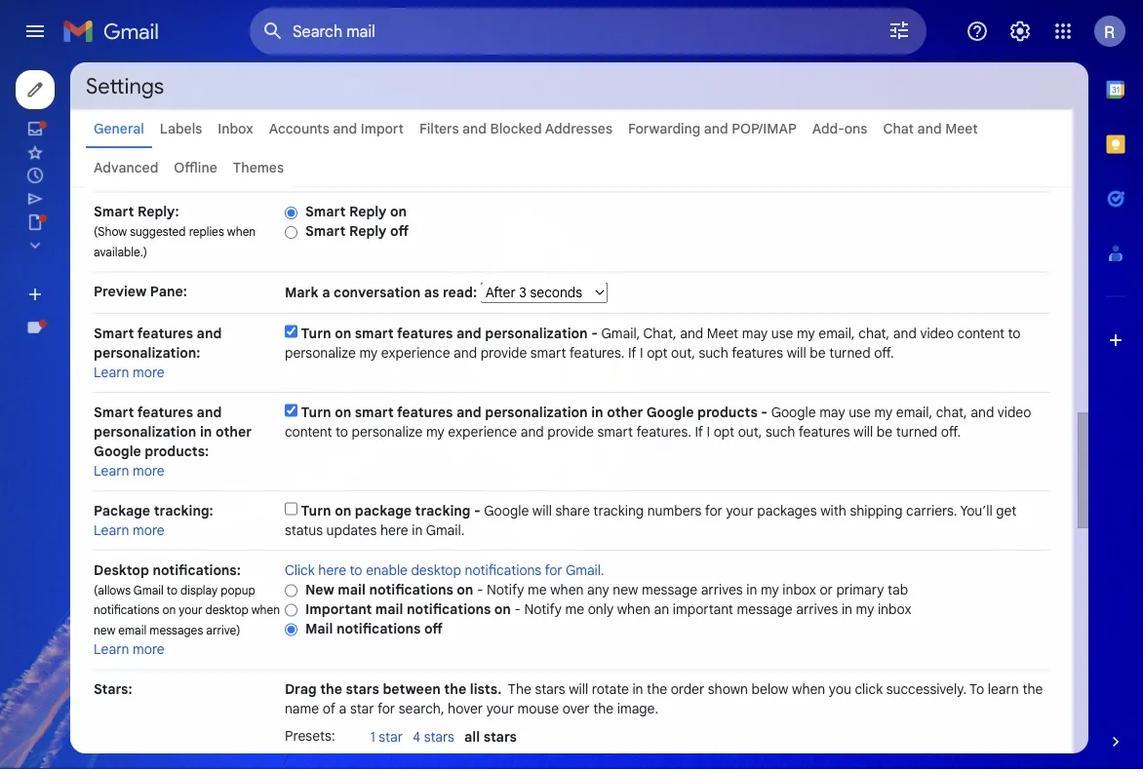 Task type: locate. For each thing, give the bounding box(es) containing it.
snoozed link
[[62, 167, 117, 184]]

turn for turn on package tracking -
[[301, 503, 331, 520]]

if down gmail,
[[628, 345, 637, 362]]

green check image
[[654, 752, 680, 770]]

for right numbers
[[705, 503, 723, 520]]

message
[[642, 582, 698, 599], [737, 602, 793, 619]]

personalize up package
[[352, 424, 423, 441]]

0 vertical spatial your
[[726, 503, 754, 520]]

to inside gmail, chat, and meet may use my email, chat, and video content to personalize my experience and provide smart features. if i opt out, such features will be turned off.
[[1009, 325, 1021, 342]]

1 tracking from the left
[[415, 503, 471, 520]]

between
[[383, 682, 441, 699]]

1 learn more link from the top
[[94, 364, 165, 382]]

0 vertical spatial turned
[[830, 345, 871, 362]]

here up new
[[318, 563, 346, 580]]

inbox up "starred" link
[[62, 120, 99, 137]]

2 more from the top
[[133, 463, 165, 480]]

smart
[[355, 325, 394, 342], [531, 345, 566, 362], [355, 404, 394, 422], [598, 424, 633, 441]]

may
[[742, 325, 768, 342], [820, 404, 846, 422]]

learn more link for personalization
[[94, 463, 165, 480]]

2 reply from the top
[[349, 223, 387, 241]]

available.)
[[94, 245, 147, 260]]

personalization for -
[[485, 325, 588, 342]]

0 horizontal spatial message
[[642, 582, 698, 599]]

reply
[[349, 204, 387, 221], [349, 223, 387, 241]]

2 horizontal spatial for
[[705, 503, 723, 520]]

video inside google may use my email, chat, and video content to personalize my experience and provide smart features. if i opt out, such features will be turned off.
[[998, 404, 1032, 422]]

themes
[[233, 159, 284, 176]]

1 inbox link from the left
[[62, 120, 99, 137]]

personalize down mark
[[285, 345, 356, 362]]

suggested
[[130, 225, 186, 240]]

off for mail notifications off
[[424, 621, 443, 638]]

1 horizontal spatial such
[[766, 424, 796, 441]]

1 star 4 stars all stars
[[370, 730, 517, 747]]

if inside google may use my email, chat, and video content to personalize my experience and provide smart features. if i opt out, such features will be turned off.
[[695, 424, 704, 441]]

if inside gmail, chat, and meet may use my email, chat, and video content to personalize my experience and provide smart features. if i opt out, such features will be turned off.
[[628, 345, 637, 362]]

purple star image
[[467, 752, 492, 770]]

3 learn from the top
[[94, 522, 129, 540]]

Important mail notifications on radio
[[285, 604, 298, 618]]

1 vertical spatial new
[[94, 624, 115, 639]]

smart down the personalization:
[[94, 404, 134, 422]]

stars up blue star icon
[[484, 730, 517, 747]]

stars up mouse
[[535, 682, 566, 699]]

notify left only
[[524, 602, 562, 619]]

mail for important
[[375, 602, 403, 619]]

provide down turn on smart features and personalization in other google products -
[[548, 424, 594, 441]]

google left the products:
[[94, 443, 141, 461]]

0 vertical spatial a
[[322, 285, 330, 302]]

0 vertical spatial me
[[528, 582, 547, 599]]

turned inside google may use my email, chat, and video content to personalize my experience and provide smart features. if i opt out, such features will be turned off.
[[896, 424, 938, 441]]

learn more link down the personalization:
[[94, 364, 165, 382]]

0 horizontal spatial tracking
[[415, 503, 471, 520]]

0 horizontal spatial such
[[699, 345, 729, 362]]

shipping
[[850, 503, 903, 520]]

message up an
[[642, 582, 698, 599]]

2 vertical spatial for
[[378, 702, 395, 719]]

0 vertical spatial may
[[742, 325, 768, 342]]

successively.
[[887, 682, 967, 699]]

1 horizontal spatial for
[[545, 563, 563, 580]]

themes link
[[233, 159, 284, 176]]

smart inside smart features and personalization in other google products: learn more
[[94, 404, 134, 422]]

more down the personalization:
[[133, 364, 165, 382]]

4 more from the top
[[133, 642, 165, 659]]

google inside smart features and personalization in other google products: learn more
[[94, 443, 141, 461]]

if
[[628, 345, 637, 362], [695, 424, 704, 441]]

when
[[227, 225, 256, 240], [551, 582, 584, 599], [617, 602, 651, 619], [251, 604, 280, 619], [792, 682, 826, 699]]

1 horizontal spatial features.
[[637, 424, 692, 441]]

learn down package
[[94, 522, 129, 540]]

0 horizontal spatial inbox link
[[62, 120, 99, 137]]

advanced search options image
[[880, 11, 919, 50]]

gmail.
[[426, 522, 465, 540], [566, 563, 605, 580]]

reply for off
[[349, 223, 387, 241]]

learn more link down "email"
[[94, 642, 165, 659]]

here
[[380, 522, 408, 540], [318, 563, 346, 580]]

chat,
[[859, 325, 890, 342], [936, 404, 968, 422]]

in left or
[[747, 582, 758, 599]]

click
[[285, 563, 315, 580]]

a right mark
[[322, 285, 330, 302]]

and
[[333, 120, 357, 137], [463, 120, 487, 137], [704, 120, 729, 137], [918, 120, 942, 137], [197, 325, 222, 342], [457, 325, 482, 342], [680, 325, 704, 342], [894, 325, 917, 342], [454, 345, 477, 362], [197, 404, 222, 422], [457, 404, 482, 422], [971, 404, 995, 422], [521, 424, 544, 441]]

your
[[726, 503, 754, 520], [179, 604, 202, 619], [487, 702, 514, 719]]

1 inbox from the left
[[62, 120, 99, 137]]

- for new mail notifications on - notify me when any new message arrives in my inbox or primary tab
[[477, 582, 483, 599]]

features up products
[[732, 345, 784, 362]]

reply:
[[138, 204, 179, 221]]

me for when
[[528, 582, 547, 599]]

inbox up themes link
[[218, 120, 253, 137]]

provide
[[481, 345, 527, 362], [548, 424, 594, 441]]

1 vertical spatial personalization
[[485, 404, 588, 422]]

1 vertical spatial out,
[[738, 424, 762, 441]]

1 vertical spatial use
[[849, 404, 871, 422]]

your down the display
[[179, 604, 202, 619]]

red star image
[[436, 752, 461, 770]]

blue star image
[[498, 752, 523, 770]]

more inside desktop notifications: (allows gmail to display popup notifications on your desktop when new email messages arrive) learn more
[[133, 642, 165, 659]]

1 horizontal spatial be
[[877, 424, 893, 441]]

1 learn from the top
[[94, 364, 129, 382]]

1 horizontal spatial if
[[695, 424, 704, 441]]

0 vertical spatial use
[[772, 325, 794, 342]]

1 horizontal spatial i
[[707, 424, 710, 441]]

4 learn from the top
[[94, 642, 129, 659]]

2 learn more link from the top
[[94, 463, 165, 480]]

arrives up important
[[701, 582, 743, 599]]

1 horizontal spatial out,
[[738, 424, 762, 441]]

0 vertical spatial off
[[390, 223, 409, 241]]

2 tracking from the left
[[594, 503, 644, 520]]

star inside the stars will rotate in the order shown below when you click successively. to learn the name of a star for search, hover your mouse over the image.
[[350, 702, 374, 719]]

features up the personalization:
[[137, 325, 193, 342]]

me for only
[[565, 602, 585, 619]]

2 inbox from the left
[[218, 120, 253, 137]]

more down "email"
[[133, 642, 165, 659]]

1 horizontal spatial tracking
[[594, 503, 644, 520]]

personalization
[[485, 325, 588, 342], [485, 404, 588, 422], [94, 424, 196, 441]]

out, down chat,
[[671, 345, 696, 362]]

None search field
[[250, 8, 927, 55]]

Smart Reply on radio
[[285, 206, 298, 221]]

in inside the stars will rotate in the order shown below when you click successively. to learn the name of a star for search, hover your mouse over the image.
[[633, 682, 644, 699]]

your left packages on the bottom right of the page
[[726, 503, 754, 520]]

smart inside gmail, chat, and meet may use my email, chat, and video content to personalize my experience and provide smart features. if i opt out, such features will be turned off.
[[531, 345, 566, 362]]

1 vertical spatial be
[[877, 424, 893, 441]]

content
[[958, 325, 1005, 342], [285, 424, 332, 441]]

content inside google may use my email, chat, and video content to personalize my experience and provide smart features. if i opt out, such features will be turned off.
[[285, 424, 332, 441]]

0 vertical spatial if
[[628, 345, 637, 362]]

0 horizontal spatial inbox
[[783, 582, 817, 599]]

arrive)
[[206, 624, 241, 639]]

in down turn on package tracking -
[[412, 522, 423, 540]]

learn down the personalization:
[[94, 364, 129, 382]]

opt down products
[[714, 424, 735, 441]]

1 horizontal spatial mail
[[375, 602, 403, 619]]

1 horizontal spatial email,
[[896, 404, 933, 422]]

1 vertical spatial turned
[[896, 424, 938, 441]]

more down package
[[133, 522, 165, 540]]

1 vertical spatial turn
[[301, 404, 331, 422]]

experience inside gmail, chat, and meet may use my email, chat, and video content to personalize my experience and provide smart features. if i opt out, such features will be turned off.
[[381, 345, 450, 362]]

1 vertical spatial features.
[[637, 424, 692, 441]]

notify for notify me when any new message arrives in my inbox or primary tab
[[487, 582, 524, 599]]

tracking up click here to enable desktop notifications for gmail.
[[415, 503, 471, 520]]

learn inside smart features and personalization: learn more
[[94, 364, 129, 382]]

chat and meet
[[883, 120, 978, 137]]

email, inside gmail, chat, and meet may use my email, chat, and video content to personalize my experience and provide smart features. if i opt out, such features will be turned off.
[[819, 325, 855, 342]]

1 vertical spatial video
[[998, 404, 1032, 422]]

learn up package
[[94, 463, 129, 480]]

notifications
[[465, 563, 542, 580], [369, 582, 453, 599], [407, 602, 491, 619], [94, 604, 159, 619], [337, 621, 421, 638]]

add-ons link
[[813, 120, 868, 137]]

arrives down or
[[796, 602, 838, 619]]

ons
[[845, 120, 868, 137]]

inbox
[[62, 120, 99, 137], [218, 120, 253, 137]]

for down drag the stars between the lists.
[[378, 702, 395, 719]]

learn inside desktop notifications: (allows gmail to display popup notifications on your desktop when new email messages arrive) learn more
[[94, 642, 129, 659]]

- left gmail,
[[591, 325, 598, 342]]

mail up mail notifications off
[[375, 602, 403, 619]]

the
[[320, 682, 342, 699], [444, 682, 467, 699], [647, 682, 668, 699], [1023, 682, 1043, 699], [593, 702, 614, 719]]

may inside google may use my email, chat, and video content to personalize my experience and provide smart features. if i opt out, such features will be turned off.
[[820, 404, 846, 422]]

1 vertical spatial if
[[695, 424, 704, 441]]

more inside package tracking: learn more
[[133, 522, 165, 540]]

0 vertical spatial turn
[[301, 325, 331, 342]]

1 horizontal spatial your
[[487, 702, 514, 719]]

0 horizontal spatial other
[[216, 424, 252, 441]]

google inside google will share tracking numbers for your packages with shipping carriers. you'll get status updates here in gmail.
[[484, 503, 529, 520]]

pop/imap
[[732, 120, 797, 137]]

smart up (show at the top left of the page
[[94, 204, 134, 221]]

4
[[413, 730, 421, 747]]

features down turn on smart features and personalization -
[[397, 404, 453, 422]]

2 vertical spatial personalization
[[94, 424, 196, 441]]

or
[[820, 582, 833, 599]]

0 horizontal spatial content
[[285, 424, 332, 441]]

new up important mail notifications on - notify me only when an important message arrives in my inbox
[[613, 582, 638, 599]]

1 horizontal spatial off
[[424, 621, 443, 638]]

i inside gmail, chat, and meet may use my email, chat, and video content to personalize my experience and provide smart features. if i opt out, such features will be turned off.
[[640, 345, 644, 362]]

when left you
[[792, 682, 826, 699]]

starred
[[62, 143, 109, 161]]

1 horizontal spatial desktop
[[411, 563, 461, 580]]

0 horizontal spatial for
[[378, 702, 395, 719]]

0 vertical spatial new
[[613, 582, 638, 599]]

notify for notify me only when an important message arrives in my inbox
[[524, 602, 562, 619]]

turn for turn on smart features and personalization in other google products -
[[301, 404, 331, 422]]

filters
[[420, 120, 459, 137]]

experience down turn on smart features and personalization -
[[381, 345, 450, 362]]

1 vertical spatial other
[[216, 424, 252, 441]]

desktop
[[411, 563, 461, 580], [205, 604, 248, 619]]

new left "email"
[[94, 624, 115, 639]]

(show
[[94, 225, 127, 240]]

3 learn more link from the top
[[94, 522, 165, 540]]

0 vertical spatial mail
[[338, 582, 366, 599]]

3 more from the top
[[133, 522, 165, 540]]

video inside gmail, chat, and meet may use my email, chat, and video content to personalize my experience and provide smart features. if i opt out, such features will be turned off.
[[920, 325, 954, 342]]

1 turn from the top
[[301, 325, 331, 342]]

google left share
[[484, 503, 529, 520]]

navigation
[[0, 62, 234, 770]]

tracking
[[415, 503, 471, 520], [594, 503, 644, 520]]

0 horizontal spatial features.
[[570, 345, 625, 362]]

smart up the personalization:
[[94, 325, 134, 342]]

learn
[[94, 364, 129, 382], [94, 463, 129, 480], [94, 522, 129, 540], [94, 642, 129, 659]]

products:
[[145, 443, 209, 461]]

in up image. in the bottom of the page
[[633, 682, 644, 699]]

use
[[772, 325, 794, 342], [849, 404, 871, 422]]

features up the products:
[[137, 404, 193, 422]]

1 horizontal spatial a
[[339, 702, 347, 719]]

a
[[322, 285, 330, 302], [339, 702, 347, 719]]

2 inbox link from the left
[[218, 120, 253, 137]]

read:
[[443, 285, 477, 302]]

package
[[94, 503, 150, 520]]

1 vertical spatial for
[[545, 563, 563, 580]]

inbox down tab
[[878, 602, 912, 619]]

provide down turn on smart features and personalization -
[[481, 345, 527, 362]]

when left an
[[617, 602, 651, 619]]

1 reply from the top
[[349, 204, 387, 221]]

and inside smart features and personalization: learn more
[[197, 325, 222, 342]]

2 turn from the top
[[301, 404, 331, 422]]

my
[[797, 325, 815, 342], [360, 345, 378, 362], [875, 404, 893, 422], [426, 424, 445, 441], [761, 582, 779, 599], [856, 602, 875, 619]]

1 horizontal spatial opt
[[714, 424, 735, 441]]

replies
[[189, 225, 224, 240]]

stars:
[[94, 682, 132, 699]]

New mail notifications on radio
[[285, 584, 298, 599]]

will
[[787, 345, 807, 362], [854, 424, 874, 441], [533, 503, 552, 520], [569, 682, 589, 699]]

1 horizontal spatial star
[[379, 730, 403, 747]]

0 horizontal spatial arrives
[[701, 582, 743, 599]]

tracking right share
[[594, 503, 644, 520]]

for inside the stars will rotate in the order shown below when you click successively. to learn the name of a star for search, hover your mouse over the image.
[[378, 702, 395, 719]]

tracking inside google will share tracking numbers for your packages with shipping carriers. you'll get status updates here in gmail.
[[594, 503, 644, 520]]

such up packages on the bottom right of the page
[[766, 424, 796, 441]]

opt inside google may use my email, chat, and video content to personalize my experience and provide smart features. if i opt out, such features will be turned off.
[[714, 424, 735, 441]]

here down turn on package tracking -
[[380, 522, 408, 540]]

arrives
[[701, 582, 743, 599], [796, 602, 838, 619]]

1 vertical spatial your
[[179, 604, 202, 619]]

off down smart reply on in the top left of the page
[[390, 223, 409, 241]]

1 horizontal spatial inbox
[[878, 602, 912, 619]]

0 vertical spatial email,
[[819, 325, 855, 342]]

1 vertical spatial mail
[[375, 602, 403, 619]]

tab list
[[1089, 62, 1144, 700]]

reply down smart reply on in the top left of the page
[[349, 223, 387, 241]]

import
[[361, 120, 404, 137]]

1 vertical spatial arrives
[[796, 602, 838, 619]]

0 horizontal spatial i
[[640, 345, 644, 362]]

1 horizontal spatial turned
[[896, 424, 938, 441]]

reply up smart reply off
[[349, 204, 387, 221]]

star right "1"
[[379, 730, 403, 747]]

message right important
[[737, 602, 793, 619]]

experience inside google may use my email, chat, and video content to personalize my experience and provide smart features. if i opt out, such features will be turned off.
[[448, 424, 517, 441]]

meet right chat,
[[707, 325, 739, 342]]

None checkbox
[[285, 503, 298, 516]]

0 vertical spatial opt
[[647, 345, 668, 362]]

desktop right 'enable'
[[411, 563, 461, 580]]

new
[[613, 582, 638, 599], [94, 624, 115, 639]]

such up products
[[699, 345, 729, 362]]

1 horizontal spatial video
[[998, 404, 1032, 422]]

0 horizontal spatial provide
[[481, 345, 527, 362]]

0 horizontal spatial if
[[628, 345, 637, 362]]

None checkbox
[[285, 326, 298, 339], [285, 405, 298, 418], [285, 326, 298, 339], [285, 405, 298, 418]]

features inside google may use my email, chat, and video content to personalize my experience and provide smart features. if i opt out, such features will be turned off.
[[799, 424, 851, 441]]

0 vertical spatial personalization
[[485, 325, 588, 342]]

gmail. up any
[[566, 563, 605, 580]]

in down primary
[[842, 602, 853, 619]]

off down click here to enable desktop notifications for gmail.
[[424, 621, 443, 638]]

smart inside smart features and personalization: learn more
[[94, 325, 134, 342]]

may inside gmail, chat, and meet may use my email, chat, and video content to personalize my experience and provide smart features. if i opt out, such features will be turned off.
[[742, 325, 768, 342]]

blocked
[[490, 120, 542, 137]]

opt
[[647, 345, 668, 362], [714, 424, 735, 441]]

- down click here to enable desktop notifications for gmail.
[[477, 582, 483, 599]]

meet inside gmail, chat, and meet may use my email, chat, and video content to personalize my experience and provide smart features. if i opt out, such features will be turned off.
[[707, 325, 739, 342]]

1 vertical spatial may
[[820, 404, 846, 422]]

smart inside the 'smart reply: (show suggested replies when available.)'
[[94, 204, 134, 221]]

mail up the important
[[338, 582, 366, 599]]

learn inside smart features and personalization in other google products: learn more
[[94, 463, 129, 480]]

1 vertical spatial chat,
[[936, 404, 968, 422]]

smart features and personalization: learn more
[[94, 325, 222, 382]]

turn on package tracking -
[[301, 503, 484, 520]]

out,
[[671, 345, 696, 362], [738, 424, 762, 441]]

features. down gmail,
[[570, 345, 625, 362]]

rotate
[[592, 682, 629, 699]]

mail for new
[[338, 582, 366, 599]]

learn more link down package
[[94, 522, 165, 540]]

0 vertical spatial meet
[[946, 120, 978, 137]]

learn down "email"
[[94, 642, 129, 659]]

sent link
[[62, 190, 91, 207]]

1 vertical spatial provide
[[548, 424, 594, 441]]

personalize inside google may use my email, chat, and video content to personalize my experience and provide smart features. if i opt out, such features will be turned off.
[[352, 424, 423, 441]]

when inside desktop notifications: (allows gmail to display popup notifications on your desktop when new email messages arrive) learn more
[[251, 604, 280, 619]]

drafts link
[[62, 214, 104, 231]]

0 vertical spatial inbox
[[783, 582, 817, 599]]

i down gmail,
[[640, 345, 644, 362]]

more inside smart features and personalization: learn more
[[133, 364, 165, 382]]

add-ons
[[813, 120, 868, 137]]

- up click here to enable desktop notifications for gmail.
[[474, 503, 481, 520]]

for up new mail notifications on - notify me when any new message arrives in my inbox or primary tab
[[545, 563, 563, 580]]

when right "replies"
[[227, 225, 256, 240]]

star up "1"
[[350, 702, 374, 719]]

use inside gmail, chat, and meet may use my email, chat, and video content to personalize my experience and provide smart features. if i opt out, such features will be turned off.
[[772, 325, 794, 342]]

the
[[508, 682, 532, 699]]

1 vertical spatial off
[[424, 621, 443, 638]]

0 horizontal spatial off
[[390, 223, 409, 241]]

such inside google may use my email, chat, and video content to personalize my experience and provide smart features. if i opt out, such features will be turned off.
[[766, 424, 796, 441]]

1 horizontal spatial content
[[958, 325, 1005, 342]]

1 vertical spatial me
[[565, 602, 585, 619]]

1 horizontal spatial use
[[849, 404, 871, 422]]

features inside gmail, chat, and meet may use my email, chat, and video content to personalize my experience and provide smart features. if i opt out, such features will be turned off.
[[732, 345, 784, 362]]

will inside the stars will rotate in the order shown below when you click successively. to learn the name of a star for search, hover your mouse over the image.
[[569, 682, 589, 699]]

- up the
[[515, 602, 521, 619]]

accounts and import link
[[269, 120, 404, 137]]

inbox link up themes link
[[218, 120, 253, 137]]

turn
[[301, 325, 331, 342], [301, 404, 331, 422], [301, 503, 331, 520]]

more inside smart features and personalization in other google products: learn more
[[133, 463, 165, 480]]

i
[[640, 345, 644, 362], [707, 424, 710, 441]]

0 horizontal spatial email,
[[819, 325, 855, 342]]

1 vertical spatial a
[[339, 702, 347, 719]]

inbox left or
[[783, 582, 817, 599]]

0 vertical spatial notify
[[487, 582, 524, 599]]

email, inside google may use my email, chat, and video content to personalize my experience and provide smart features. if i opt out, such features will be turned off.
[[896, 404, 933, 422]]

inbox link up "starred" link
[[62, 120, 99, 137]]

to
[[1009, 325, 1021, 342], [336, 424, 348, 441], [350, 563, 363, 580], [167, 584, 178, 599]]

personalize inside gmail, chat, and meet may use my email, chat, and video content to personalize my experience and provide smart features. if i opt out, such features will be turned off.
[[285, 345, 356, 362]]

email,
[[819, 325, 855, 342], [896, 404, 933, 422]]

in up the products:
[[200, 424, 212, 441]]

1 horizontal spatial here
[[380, 522, 408, 540]]

0 vertical spatial reply
[[349, 204, 387, 221]]

0 vertical spatial star
[[350, 702, 374, 719]]

0 horizontal spatial your
[[179, 604, 202, 619]]

turn for turn on smart features and personalization -
[[301, 325, 331, 342]]

0 horizontal spatial off.
[[875, 345, 894, 362]]

only
[[588, 602, 614, 619]]

if down products
[[695, 424, 704, 441]]

1 vertical spatial content
[[285, 424, 332, 441]]

i down products
[[707, 424, 710, 441]]

addresses
[[545, 120, 613, 137]]

linkedin link
[[62, 319, 120, 336]]

1 vertical spatial i
[[707, 424, 710, 441]]

0 vertical spatial be
[[810, 345, 826, 362]]

0 vertical spatial other
[[607, 404, 643, 422]]

features. inside google may use my email, chat, and video content to personalize my experience and provide smart features. if i opt out, such features will be turned off.
[[637, 424, 692, 441]]

the right the learn at the bottom of the page
[[1023, 682, 1043, 699]]

a right the of on the left
[[339, 702, 347, 719]]

2 learn from the top
[[94, 463, 129, 480]]

1 horizontal spatial may
[[820, 404, 846, 422]]

off for smart reply off
[[390, 223, 409, 241]]

3 turn from the top
[[301, 503, 331, 520]]

0 horizontal spatial chat,
[[859, 325, 890, 342]]

your down lists.
[[487, 702, 514, 719]]

experience down turn on smart features and personalization in other google products -
[[448, 424, 517, 441]]

0 horizontal spatial opt
[[647, 345, 668, 362]]

more down the products:
[[133, 463, 165, 480]]

your inside desktop notifications: (allows gmail to display popup notifications on your desktop when new email messages arrive) learn more
[[179, 604, 202, 619]]

gmail. up "click here to enable desktop notifications for gmail." link
[[426, 522, 465, 540]]

your inside google will share tracking numbers for your packages with shipping carriers. you'll get status updates here in gmail.
[[726, 503, 754, 520]]

in down gmail,
[[591, 404, 604, 422]]

gmail, chat, and meet may use my email, chat, and video content to personalize my experience and provide smart features. if i opt out, such features will be turned off.
[[285, 325, 1021, 362]]

1 vertical spatial experience
[[448, 424, 517, 441]]

1 horizontal spatial message
[[737, 602, 793, 619]]

1 more from the top
[[133, 364, 165, 382]]

0 vertical spatial such
[[699, 345, 729, 362]]

1 vertical spatial star
[[379, 730, 403, 747]]

2 vertical spatial your
[[487, 702, 514, 719]]

orange star image
[[404, 752, 430, 770]]

notify down click here to enable desktop notifications for gmail.
[[487, 582, 524, 599]]

learn more link up package
[[94, 463, 165, 480]]

out, down products
[[738, 424, 762, 441]]

when inside the 'smart reply: (show suggested replies when available.)'
[[227, 225, 256, 240]]

me left any
[[528, 582, 547, 599]]

0 vertical spatial i
[[640, 345, 644, 362]]

me left only
[[565, 602, 585, 619]]



Task type: vqa. For each thing, say whether or not it's contained in the screenshot.
leftmost Council
no



Task type: describe. For each thing, give the bounding box(es) containing it.
click here to enable desktop notifications for gmail.
[[285, 563, 605, 580]]

when left any
[[551, 582, 584, 599]]

tracking for share
[[594, 503, 644, 520]]

smart for smart reply on
[[305, 204, 346, 221]]

labels link
[[160, 120, 202, 137]]

smart inside google may use my email, chat, and video content to personalize my experience and provide smart features. if i opt out, such features will be turned off.
[[598, 424, 633, 441]]

drafts
[[62, 214, 104, 231]]

Mail notifications off radio
[[285, 623, 298, 638]]

such inside gmail, chat, and meet may use my email, chat, and video content to personalize my experience and provide smart features. if i opt out, such features will be turned off.
[[699, 345, 729, 362]]

drag
[[285, 682, 317, 699]]

an
[[654, 602, 670, 619]]

features down as
[[397, 325, 453, 342]]

to
[[970, 682, 985, 699]]

google left products
[[647, 404, 694, 422]]

personalization:
[[94, 345, 200, 362]]

4 learn more link from the top
[[94, 642, 165, 659]]

hover
[[448, 702, 483, 719]]

gmail. inside google will share tracking numbers for your packages with shipping carriers. you'll get status updates here in gmail.
[[426, 522, 465, 540]]

turned inside gmail, chat, and meet may use my email, chat, and video content to personalize my experience and provide smart features. if i opt out, such features will be turned off.
[[830, 345, 871, 362]]

filters and blocked addresses link
[[420, 120, 613, 137]]

pane:
[[150, 284, 187, 301]]

in inside smart features and personalization in other google products: learn more
[[200, 424, 212, 441]]

gmail
[[133, 584, 164, 599]]

the up the of on the left
[[320, 682, 342, 699]]

1 horizontal spatial arrives
[[796, 602, 838, 619]]

forwarding
[[628, 120, 701, 137]]

learn
[[988, 682, 1019, 699]]

stars right 4
[[424, 730, 455, 747]]

learn more link for more
[[94, 522, 165, 540]]

google may use my email, chat, and video content to personalize my experience and provide smart features. if i opt out, such features will be turned off.
[[285, 404, 1032, 441]]

snoozed
[[62, 167, 117, 184]]

- for important mail notifications on - notify me only when an important message arrives in my inbox
[[515, 602, 521, 619]]

important
[[673, 602, 734, 619]]

status
[[285, 522, 323, 540]]

reply for on
[[349, 204, 387, 221]]

features inside smart features and personalization: learn more
[[137, 325, 193, 342]]

1 horizontal spatial gmail.
[[566, 563, 605, 580]]

1 horizontal spatial new
[[613, 582, 638, 599]]

smart for smart reply off
[[305, 223, 346, 241]]

when inside the stars will rotate in the order shown below when you click successively. to learn the name of a star for search, hover your mouse over the image.
[[792, 682, 826, 699]]

new
[[305, 582, 334, 599]]

chat
[[883, 120, 914, 137]]

0 vertical spatial desktop
[[411, 563, 461, 580]]

out, inside google may use my email, chat, and video content to personalize my experience and provide smart features. if i opt out, such features will be turned off.
[[738, 424, 762, 441]]

- for turn on package tracking -
[[474, 503, 481, 520]]

mail
[[305, 621, 333, 638]]

new inside desktop notifications: (allows gmail to display popup notifications on your desktop when new email messages arrive) learn more
[[94, 624, 115, 639]]

drag the stars between the lists.
[[285, 682, 502, 699]]

packages
[[757, 503, 817, 520]]

support image
[[966, 20, 989, 43]]

orange guillemet image
[[592, 752, 617, 770]]

features. inside gmail, chat, and meet may use my email, chat, and video content to personalize my experience and provide smart features. if i opt out, such features will be turned off.
[[570, 345, 625, 362]]

red bang image
[[561, 752, 586, 770]]

numbers
[[648, 503, 702, 520]]

turn on smart features and personalization -
[[301, 325, 602, 342]]

a inside the stars will rotate in the order shown below when you click successively. to learn the name of a star for search, hover your mouse over the image.
[[339, 702, 347, 719]]

4 stars link
[[413, 730, 464, 749]]

navigation containing inbox
[[0, 62, 234, 770]]

be inside gmail, chat, and meet may use my email, chat, and video content to personalize my experience and provide smart features. if i opt out, such features will be turned off.
[[810, 345, 826, 362]]

stars inside the stars will rotate in the order shown below when you click successively. to learn the name of a star for search, hover your mouse over the image.
[[535, 682, 566, 699]]

linkedin
[[62, 319, 120, 336]]

search mail image
[[256, 14, 291, 49]]

gmail,
[[602, 325, 640, 342]]

will inside google may use my email, chat, and video content to personalize my experience and provide smart features. if i opt out, such features will be turned off.
[[854, 424, 874, 441]]

1 vertical spatial message
[[737, 602, 793, 619]]

0 vertical spatial arrives
[[701, 582, 743, 599]]

mark
[[285, 285, 319, 302]]

new mail notifications on - notify me when any new message arrives in my inbox or primary tab
[[305, 582, 908, 599]]

chat, inside gmail, chat, and meet may use my email, chat, and video content to personalize my experience and provide smart features. if i opt out, such features will be turned off.
[[859, 325, 890, 342]]

with
[[821, 503, 847, 520]]

smart for smart features and personalization in other google products: learn more
[[94, 404, 134, 422]]

shown
[[708, 682, 748, 699]]

of
[[323, 702, 336, 719]]

order
[[671, 682, 705, 699]]

and inside smart features and personalization in other google products: learn more
[[197, 404, 222, 422]]

forwarding and pop/imap link
[[628, 120, 797, 137]]

preview pane:
[[94, 284, 187, 301]]

over
[[563, 702, 590, 719]]

smart features and personalization in other google products: learn more
[[94, 404, 252, 480]]

accounts
[[269, 120, 330, 137]]

click here to enable desktop notifications for gmail. link
[[285, 563, 605, 580]]

green star image
[[529, 752, 555, 770]]

personalization inside smart features and personalization in other google products: learn more
[[94, 424, 196, 441]]

to inside google may use my email, chat, and video content to personalize my experience and provide smart features. if i opt out, such features will be turned off.
[[336, 424, 348, 441]]

1 horizontal spatial other
[[607, 404, 643, 422]]

be inside google may use my email, chat, and video content to personalize my experience and provide smart features. if i opt out, such features will be turned off.
[[877, 424, 893, 441]]

chat and meet link
[[883, 120, 978, 137]]

will inside gmail, chat, and meet may use my email, chat, and video content to personalize my experience and provide smart features. if i opt out, such features will be turned off.
[[787, 345, 807, 362]]

mark a conversation as read:
[[285, 285, 481, 302]]

personalization for in
[[485, 404, 588, 422]]

offline link
[[174, 159, 217, 176]]

blue info image
[[685, 752, 711, 770]]

chat, inside google may use my email, chat, and video content to personalize my experience and provide smart features. if i opt out, such features will be turned off.
[[936, 404, 968, 422]]

your inside the stars will rotate in the order shown below when you click successively. to learn the name of a star for search, hover your mouse over the image.
[[487, 702, 514, 719]]

accounts and import
[[269, 120, 404, 137]]

advanced link
[[94, 159, 158, 176]]

the up hover
[[444, 682, 467, 699]]

i inside google may use my email, chat, and video content to personalize my experience and provide smart features. if i opt out, such features will be turned off.
[[707, 424, 710, 441]]

desktop notifications: (allows gmail to display popup notifications on your desktop when new email messages arrive) learn more
[[94, 563, 280, 659]]

chat,
[[644, 325, 677, 342]]

desktop
[[94, 563, 149, 580]]

you'll
[[961, 503, 993, 520]]

the down rotate
[[593, 702, 614, 719]]

general
[[94, 120, 144, 137]]

off. inside gmail, chat, and meet may use my email, chat, and video content to personalize my experience and provide smart features. if i opt out, such features will be turned off.
[[875, 345, 894, 362]]

get
[[997, 503, 1017, 520]]

forwarding and pop/imap
[[628, 120, 797, 137]]

important
[[305, 602, 372, 619]]

in inside google will share tracking numbers for your packages with shipping carriers. you'll get status updates here in gmail.
[[412, 522, 423, 540]]

smart reply off
[[305, 223, 409, 241]]

starred link
[[62, 143, 109, 161]]

filters and blocked addresses
[[420, 120, 613, 137]]

yellow bang image
[[623, 752, 648, 770]]

stars up "1"
[[346, 682, 379, 699]]

out, inside gmail, chat, and meet may use my email, chat, and video content to personalize my experience and provide smart features. if i opt out, such features will be turned off.
[[671, 345, 696, 362]]

learn more link for personalization:
[[94, 364, 165, 382]]

tab
[[888, 582, 908, 599]]

share
[[556, 503, 590, 520]]

products
[[698, 404, 758, 422]]

will inside google will share tracking numbers for your packages with shipping carriers. you'll get status updates here in gmail.
[[533, 503, 552, 520]]

display
[[181, 584, 218, 599]]

other inside smart features and personalization in other google products: learn more
[[216, 424, 252, 441]]

smart reply: (show suggested replies when available.)
[[94, 204, 256, 260]]

the up image. in the bottom of the page
[[647, 682, 668, 699]]

settings image
[[1009, 20, 1032, 43]]

gmail image
[[62, 12, 169, 51]]

learn inside package tracking: learn more
[[94, 522, 129, 540]]

you
[[829, 682, 852, 699]]

preview
[[94, 284, 147, 301]]

name
[[285, 702, 319, 719]]

advanced
[[94, 159, 158, 176]]

mail notifications off
[[305, 621, 443, 638]]

carriers.
[[906, 503, 958, 520]]

1
[[370, 730, 375, 747]]

smart for smart features and personalization: learn more
[[94, 325, 134, 342]]

lists.
[[470, 682, 502, 699]]

on inside desktop notifications: (allows gmail to display popup notifications on your desktop when new email messages arrive) learn more
[[162, 604, 176, 619]]

smart for smart reply: (show suggested replies when available.)
[[94, 204, 134, 221]]

off. inside google may use my email, chat, and video content to personalize my experience and provide smart features. if i opt out, such features will be turned off.
[[941, 424, 961, 441]]

enable
[[366, 563, 408, 580]]

purple question image
[[717, 752, 742, 770]]

content inside gmail, chat, and meet may use my email, chat, and video content to personalize my experience and provide smart features. if i opt out, such features will be turned off.
[[958, 325, 1005, 342]]

- right products
[[761, 404, 768, 422]]

Search mail text field
[[293, 21, 833, 41]]

offline
[[174, 159, 217, 176]]

package
[[355, 503, 412, 520]]

features inside smart features and personalization in other google products: learn more
[[137, 404, 193, 422]]

presets:
[[285, 729, 335, 746]]

as
[[424, 285, 439, 302]]

sent
[[62, 190, 91, 207]]

smart reply on
[[305, 204, 407, 221]]

provide inside google may use my email, chat, and video content to personalize my experience and provide smart features. if i opt out, such features will be turned off.
[[548, 424, 594, 441]]

Smart Reply off radio
[[285, 226, 298, 240]]

0 horizontal spatial here
[[318, 563, 346, 580]]

notifications:
[[153, 563, 241, 580]]

here inside google will share tracking numbers for your packages with shipping carriers. you'll get status updates here in gmail.
[[380, 522, 408, 540]]

for inside google will share tracking numbers for your packages with shipping carriers. you'll get status updates here in gmail.
[[705, 503, 723, 520]]

messages
[[150, 624, 203, 639]]

main menu image
[[23, 20, 47, 43]]

click
[[855, 682, 883, 699]]

0 vertical spatial message
[[642, 582, 698, 599]]

provide inside gmail, chat, and meet may use my email, chat, and video content to personalize my experience and provide smart features. if i opt out, such features will be turned off.
[[481, 345, 527, 362]]

package tracking: learn more
[[94, 503, 213, 540]]

google inside google may use my email, chat, and video content to personalize my experience and provide smart features. if i opt out, such features will be turned off.
[[771, 404, 816, 422]]

tracking for package
[[415, 503, 471, 520]]

all
[[464, 730, 480, 747]]

search,
[[399, 702, 444, 719]]

primary
[[837, 582, 884, 599]]

opt inside gmail, chat, and meet may use my email, chat, and video content to personalize my experience and provide smart features. if i opt out, such features will be turned off.
[[647, 345, 668, 362]]

add-
[[813, 120, 845, 137]]

1 horizontal spatial meet
[[946, 120, 978, 137]]

to inside desktop notifications: (allows gmail to display popup notifications on your desktop when new email messages arrive) learn more
[[167, 584, 178, 599]]

desktop inside desktop notifications: (allows gmail to display popup notifications on your desktop when new email messages arrive) learn more
[[205, 604, 248, 619]]

notifications inside desktop notifications: (allows gmail to display popup notifications on your desktop when new email messages arrive) learn more
[[94, 604, 159, 619]]

yellow star image
[[373, 752, 399, 770]]

use inside google may use my email, chat, and video content to personalize my experience and provide smart features. if i opt out, such features will be turned off.
[[849, 404, 871, 422]]

1 vertical spatial inbox
[[878, 602, 912, 619]]



